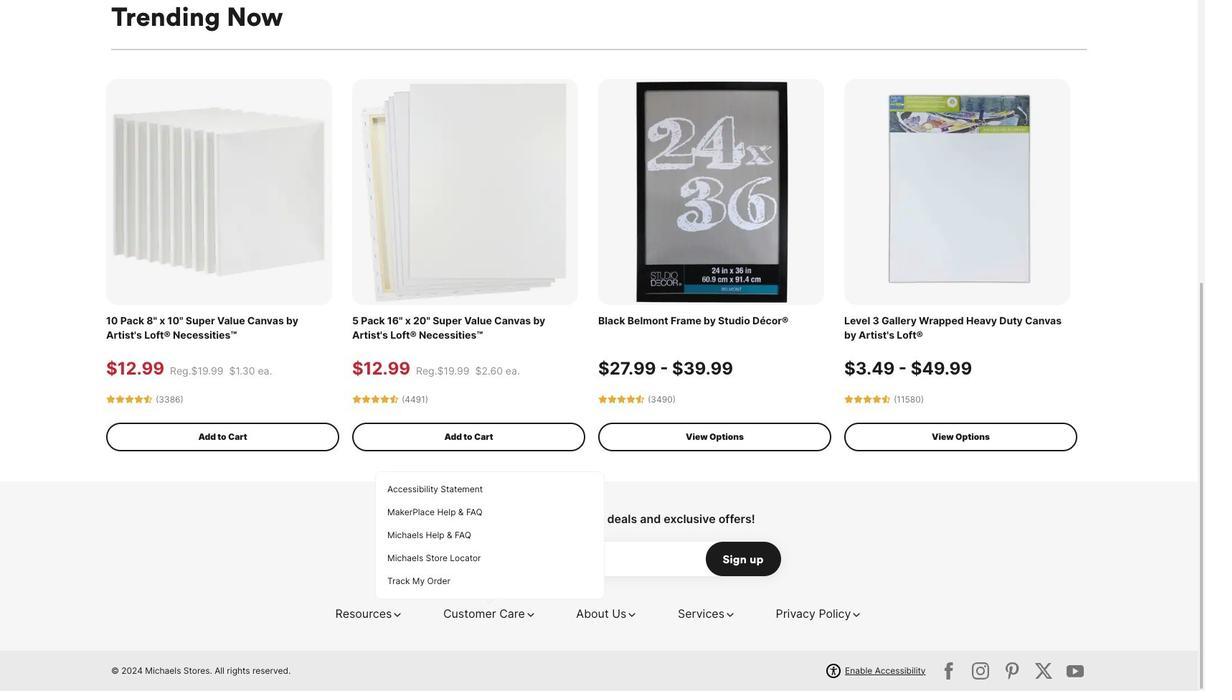 Task type: describe. For each thing, give the bounding box(es) containing it.
2 twitter image from the left
[[970, 659, 993, 682]]

black belmont frame by studio décor® image
[[599, 79, 825, 305]]

1 twitter image from the left
[[938, 659, 961, 682]]

5 pack 16" x 20" super value canvas by artist's loft® necessities™ image
[[352, 79, 579, 305]]



Task type: locate. For each thing, give the bounding box(es) containing it.
level 3 gallery wrapped heavy duty canvas by artist's loft® image
[[845, 79, 1071, 305]]

Enter your email field
[[417, 542, 781, 576]]

twitter image
[[938, 659, 961, 682], [970, 659, 993, 682], [1033, 659, 1056, 682]]

dialog
[[375, 472, 605, 603]]

2 horizontal spatial twitter image
[[1033, 659, 1056, 682]]

0 horizontal spatial twitter image
[[938, 659, 961, 682]]

youtube image
[[1064, 659, 1087, 682]]

1 horizontal spatial twitter image
[[970, 659, 993, 682]]

3 twitter image from the left
[[1033, 659, 1056, 682]]

twitter image
[[1001, 659, 1024, 682]]

10 pack 8" x 10" super value canvas by artist's loft® necessities™ image
[[106, 79, 332, 305]]



Task type: vqa. For each thing, say whether or not it's contained in the screenshot.
10 pack 8" x 10" super value canvas by artist's loft® necessities™ image
yes



